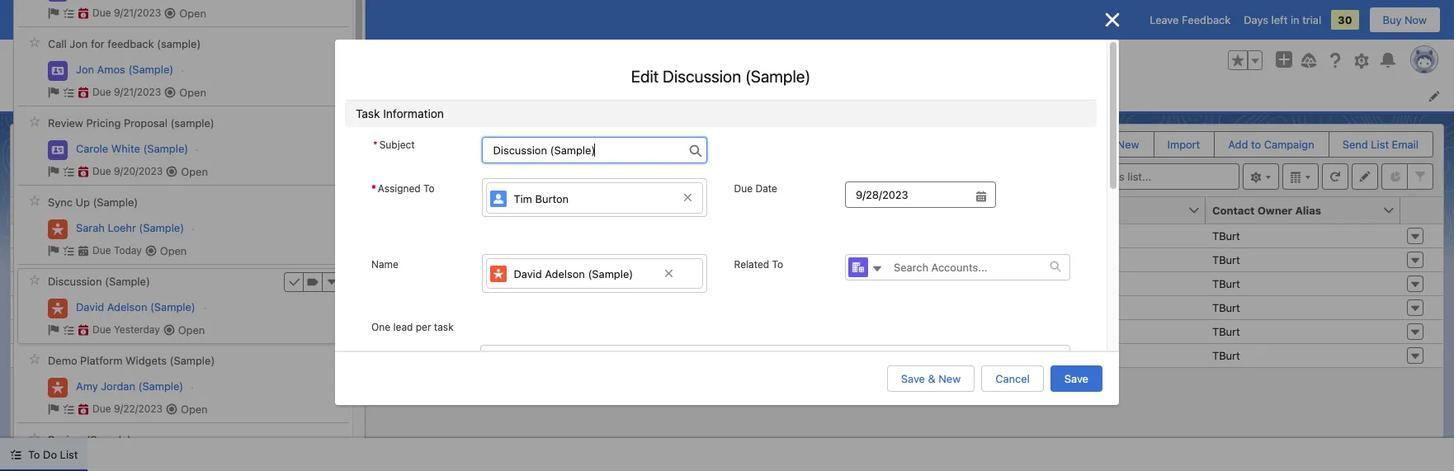 Task type: locate. For each thing, give the bounding box(es) containing it.
to right the related
[[772, 258, 783, 270]]

global down lead
[[382, 349, 414, 362]]

due 9/21/2023 up call jon for feedback (sample)
[[92, 7, 161, 19]]

one
[[371, 321, 390, 333]]

0 vertical spatial 9/21/2023
[[114, 7, 161, 19]]

review up to do list
[[48, 434, 83, 447]]

text error image up the pricing
[[78, 87, 89, 98]]

1 vertical spatial global media (sample) link
[[382, 349, 495, 362]]

3 text error image from the top
[[78, 324, 89, 336]]

1 vertical spatial jon amos (sample)
[[93, 349, 191, 362]]

david adelson (sample) inside discussion (sample) element
[[76, 300, 195, 313]]

white
[[111, 142, 140, 155], [129, 325, 158, 338]]

related to
[[734, 258, 783, 270]]

discussion up dashboards
[[663, 67, 741, 86]]

text default image up call jon for feedback (sample)
[[164, 7, 176, 19]]

1 review from the top
[[48, 117, 83, 130]]

widgets
[[125, 354, 167, 368]]

open inside demo platform widgets (sample) element
[[181, 402, 208, 416]]

0 vertical spatial jon amos (sample)
[[76, 62, 173, 76]]

david adelson (sample) link down the tim burton 'link'
[[486, 258, 704, 289]]

adelson up due yesterday
[[107, 300, 147, 313]]

1 click to dial disabled image from the top
[[673, 253, 775, 266]]

open inside review pricing proposal (sample) element
[[181, 165, 208, 178]]

text error image for jon amos (sample)
[[78, 87, 89, 98]]

due for jon amos (sample)
[[92, 86, 111, 98]]

global media (sample) link down the task in the bottom left of the page
[[382, 349, 495, 362]]

jon down 'for'
[[76, 62, 94, 76]]

save left &
[[901, 372, 925, 385]]

1 due 9/21/2023 from the top
[[92, 7, 161, 19]]

2 vertical spatial to
[[28, 448, 40, 461]]

save for save
[[1065, 372, 1089, 385]]

2 tburt from the top
[[1212, 253, 1240, 266]]

due down amy
[[92, 403, 111, 415]]

4 text error image from the top
[[78, 403, 89, 415]]

demo platform widgets (sample) element
[[17, 347, 349, 423]]

* for * subject
[[373, 139, 378, 151]]

due down geoff
[[92, 324, 111, 336]]

0 vertical spatial list
[[1371, 138, 1389, 151]]

1 vertical spatial david adelson (sample)
[[76, 300, 195, 313]]

howard jones (sample)
[[93, 253, 212, 266]]

global media (sample) link up 'comments'
[[382, 325, 495, 338]]

to inside button
[[28, 448, 40, 461]]

contacts down sales
[[57, 130, 102, 143]]

1 global media (sample) link from the top
[[382, 325, 495, 338]]

1 horizontal spatial david adelson (sample) link
[[486, 258, 704, 289]]

1 horizontal spatial new
[[1117, 138, 1139, 151]]

* left "assigned"
[[371, 182, 376, 195]]

0 vertical spatial carole
[[76, 142, 108, 155]]

jon amos (sample) down yesterday
[[93, 349, 191, 362]]

cell
[[60, 197, 87, 224], [376, 295, 666, 319], [666, 295, 935, 319], [666, 319, 935, 343]]

due inside demo platform widgets (sample) element
[[92, 403, 111, 415]]

1 vertical spatial amos
[[114, 349, 143, 362]]

david adelson (sample) link up yesterday
[[76, 300, 195, 314]]

2 vertical spatial jon
[[93, 349, 111, 362]]

tburt for leanne tomlin (sample)
[[1212, 277, 1240, 290]]

text error image down amy
[[78, 403, 89, 415]]

yesterday
[[114, 324, 160, 336]]

save for save & new
[[901, 372, 925, 385]]

global media (sample) down the task in the bottom left of the page
[[382, 349, 495, 362]]

1 tburt from the top
[[1212, 229, 1240, 242]]

3 info@salesforce.com from the top
[[942, 349, 1046, 362]]

global media (sample) link
[[382, 325, 495, 338], [382, 349, 495, 362]]

david adelson (sample) link inside discussion (sample) element
[[76, 300, 195, 314]]

review for review (sample)
[[48, 434, 83, 447]]

amos down call jon for feedback (sample) link
[[97, 62, 125, 76]]

0 vertical spatial white
[[111, 142, 140, 155]]

open for call jon for feedback (sample)
[[179, 85, 206, 99]]

open right "9/22/2023"
[[181, 402, 208, 416]]

text default image down call
[[63, 87, 74, 98]]

click to dial disabled image for global media (sample)
[[673, 349, 775, 362]]

9/21/2023 up feedback
[[114, 7, 161, 19]]

text default image down email 'button'
[[1050, 261, 1061, 272]]

1 vertical spatial (sample)
[[170, 117, 214, 130]]

save & new button
[[887, 366, 975, 392]]

email
[[1392, 138, 1419, 151], [942, 203, 971, 217]]

due inside review pricing proposal (sample) element
[[92, 165, 111, 178]]

action element
[[1401, 197, 1443, 224]]

0 vertical spatial global
[[382, 325, 414, 338]]

0 vertical spatial to
[[423, 182, 435, 195]]

minor
[[124, 301, 153, 314]]

1 media from the top
[[417, 325, 447, 338]]

text default image down 'sarah' on the top left
[[78, 245, 89, 257]]

open inside sync up (sample) element
[[160, 244, 187, 257]]

0 vertical spatial info@salesforce.com link
[[942, 253, 1046, 266]]

text error image down recently
[[78, 166, 89, 177]]

1 save from the left
[[901, 372, 925, 385]]

review pricing proposal (sample) link
[[48, 117, 214, 130]]

cancel button
[[981, 366, 1044, 392]]

new up search recently viewed list view. search box
[[1117, 138, 1139, 151]]

1 vertical spatial carole
[[93, 325, 126, 338]]

0 horizontal spatial david adelson (sample)
[[76, 300, 195, 313]]

do
[[43, 448, 57, 461]]

marc benioff (sample)
[[93, 229, 205, 242]]

4 tburt from the top
[[1212, 301, 1240, 314]]

david adelson (sample) down the burton
[[514, 268, 633, 281]]

None search field
[[1042, 163, 1240, 189]]

2 vertical spatial info@salesforce.com
[[942, 349, 1046, 362]]

tburt for geoff minor (sample)
[[1212, 301, 1240, 314]]

click to dial disabled image
[[673, 253, 775, 266], [673, 277, 775, 290], [673, 349, 775, 362]]

carole down geoff
[[93, 325, 126, 338]]

0 vertical spatial david adelson (sample)
[[514, 268, 633, 281]]

info@salesforce.com link
[[942, 253, 1046, 266], [942, 277, 1046, 290], [942, 349, 1046, 362]]

0 horizontal spatial save
[[901, 372, 925, 385]]

2 save from the left
[[1065, 372, 1089, 385]]

1 vertical spatial carole white (sample) link
[[93, 325, 206, 338]]

white up 'due 9/20/2023'
[[111, 142, 140, 155]]

jon inside recently viewed grid
[[93, 349, 111, 362]]

0 horizontal spatial new
[[939, 372, 961, 385]]

to
[[1251, 138, 1261, 151]]

1 horizontal spatial list
[[1371, 138, 1389, 151]]

(sample) down leads list item
[[170, 117, 214, 130]]

0 vertical spatial *
[[373, 139, 378, 151]]

info@salesforce.com
[[942, 253, 1046, 266], [942, 277, 1046, 290], [942, 349, 1046, 362]]

adelson inside discussion (sample) element
[[107, 300, 147, 313]]

1 horizontal spatial adelson
[[545, 268, 585, 281]]

open up name button
[[181, 165, 208, 178]]

None text field
[[482, 137, 708, 163], [845, 182, 996, 208], [482, 137, 708, 163], [845, 182, 996, 208]]

acme (sample) link
[[382, 253, 458, 266]]

text error image for carole white (sample)
[[78, 166, 89, 177]]

1 vertical spatial click to dial disabled image
[[673, 277, 775, 290]]

cancel
[[996, 372, 1030, 385]]

save
[[901, 372, 925, 385], [1065, 372, 1089, 385]]

open for review pricing proposal (sample)
[[181, 165, 208, 178]]

text error image up platform
[[78, 324, 89, 336]]

0 horizontal spatial name
[[93, 203, 124, 217]]

adelson down account name element
[[545, 268, 585, 281]]

review
[[48, 117, 83, 130], [48, 434, 83, 447]]

sync
[[48, 196, 73, 209]]

call jon for feedback (sample) link
[[48, 38, 201, 51]]

0 vertical spatial discussion
[[663, 67, 741, 86]]

2 global media (sample) link from the top
[[382, 349, 495, 362]]

open up review pricing proposal (sample) element
[[179, 85, 206, 99]]

3 click to dial disabled image from the top
[[673, 349, 775, 362]]

0 horizontal spatial contacts
[[57, 130, 102, 143]]

text error image inside demo platform widgets (sample) element
[[78, 403, 89, 415]]

0 horizontal spatial david
[[76, 300, 104, 313]]

Search Recently Viewed list view. search field
[[1042, 163, 1240, 189]]

carole white (sample) link inside review pricing proposal (sample) element
[[76, 142, 188, 156]]

media right lead
[[417, 325, 447, 338]]

0 vertical spatial email
[[1392, 138, 1419, 151]]

geoff
[[93, 301, 121, 314]]

1 vertical spatial *
[[371, 182, 376, 195]]

amy
[[76, 379, 98, 392]]

review (sample) link
[[48, 434, 131, 447]]

amos down due yesterday
[[114, 349, 143, 362]]

task
[[434, 321, 454, 333]]

carole inside recently viewed grid
[[93, 325, 126, 338]]

0 vertical spatial contacts
[[330, 90, 375, 103]]

due 9/22/2023
[[92, 403, 163, 415]]

0 vertical spatial new
[[1117, 138, 1139, 151]]

open inside discussion (sample) element
[[178, 323, 205, 336]]

media down per
[[417, 349, 447, 362]]

1 horizontal spatial contacts
[[330, 90, 375, 103]]

1 vertical spatial global media (sample)
[[382, 349, 495, 362]]

save right cancel
[[1065, 372, 1089, 385]]

amos
[[97, 62, 125, 76], [114, 349, 143, 362]]

open down "marc benioff (sample)" link
[[160, 244, 187, 257]]

0 horizontal spatial list
[[60, 448, 78, 461]]

carole white (sample) link up 'due 9/20/2023'
[[76, 142, 188, 156]]

jon amos (sample) link down call jon for feedback (sample) link
[[76, 62, 173, 76]]

1 vertical spatial david
[[76, 300, 104, 313]]

marc
[[93, 229, 118, 242]]

jon left 'for'
[[70, 38, 88, 51]]

leave feedback
[[1150, 13, 1231, 26]]

white down geoff minor (sample) link at the left bottom of the page
[[129, 325, 158, 338]]

0 vertical spatial due 9/21/2023
[[92, 7, 161, 19]]

* left subject
[[373, 139, 378, 151]]

0 vertical spatial click to dial disabled image
[[673, 253, 775, 266]]

email right send
[[1392, 138, 1419, 151]]

account name element
[[376, 197, 676, 224]]

9/22/2023
[[114, 403, 163, 415]]

items
[[30, 177, 55, 189]]

2 info@salesforce.com link from the top
[[942, 277, 1046, 290]]

0 horizontal spatial adelson
[[107, 300, 147, 313]]

1 vertical spatial due 9/21/2023
[[92, 86, 161, 98]]

recently viewed grid
[[11, 197, 1443, 368]]

david adelson (sample) link
[[486, 258, 704, 289], [76, 300, 195, 314]]

text default image inside to do list button
[[10, 449, 21, 461]]

5 tburt from the top
[[1212, 325, 1240, 338]]

1 horizontal spatial david
[[514, 268, 542, 281]]

9/20/2023
[[114, 165, 163, 178]]

info@salesforce.com for global media (sample)
[[942, 349, 1046, 362]]

david adelson (sample) up yesterday
[[76, 300, 195, 313]]

jon amos (sample) down call jon for feedback (sample) link
[[76, 62, 173, 76]]

1 global from the top
[[382, 325, 414, 338]]

1 horizontal spatial to
[[423, 182, 435, 195]]

1 vertical spatial info@salesforce.com link
[[942, 277, 1046, 290]]

reports
[[782, 90, 821, 103]]

due right text error icon
[[92, 7, 111, 19]]

david down discussion (sample) link on the bottom
[[76, 300, 104, 313]]

open down geoff minor (sample) link at the left bottom of the page
[[178, 323, 205, 336]]

1 vertical spatial discussion
[[48, 275, 102, 288]]

media
[[417, 325, 447, 338], [417, 349, 447, 362]]

today
[[114, 244, 142, 257]]

open inside call jon for feedback (sample) element
[[179, 85, 206, 99]]

david adelson (sample)
[[514, 268, 633, 281], [76, 300, 195, 313]]

david down account name element
[[514, 268, 542, 281]]

sync up (sample) element
[[17, 189, 349, 265]]

item number element
[[11, 197, 60, 224]]

text default image
[[48, 7, 59, 19], [63, 7, 74, 19], [48, 87, 59, 98], [164, 87, 176, 98], [48, 166, 59, 177], [63, 245, 74, 257], [871, 263, 883, 275], [48, 324, 59, 336], [63, 324, 74, 336], [48, 403, 59, 415], [63, 403, 74, 415], [10, 449, 21, 461]]

text error image for david adelson (sample)
[[78, 324, 89, 336]]

0 vertical spatial carole white (sample)
[[76, 142, 188, 155]]

2 review from the top
[[48, 434, 83, 447]]

1 vertical spatial carole white (sample)
[[93, 325, 206, 338]]

1 vertical spatial 9/21/2023
[[114, 86, 161, 98]]

send list email button
[[1329, 132, 1432, 157]]

6 tburt from the top
[[1212, 349, 1240, 362]]

0 vertical spatial name
[[93, 203, 124, 217]]

to for related to
[[772, 258, 783, 270]]

loehr
[[108, 221, 136, 234]]

3 info@salesforce.com link from the top
[[942, 349, 1046, 362]]

0 vertical spatial review
[[48, 117, 83, 130]]

due for sarah loehr (sample)
[[92, 244, 111, 257]]

text error image inside call jon for feedback (sample) element
[[78, 87, 89, 98]]

recently viewed status
[[21, 177, 98, 189]]

due right sales
[[92, 86, 111, 98]]

new
[[1117, 138, 1139, 151], [939, 372, 961, 385]]

pricing
[[86, 117, 121, 130]]

carole down the pricing
[[76, 142, 108, 155]]

new right &
[[939, 372, 961, 385]]

jon amos (sample) link down yesterday
[[93, 349, 191, 362]]

2 media from the top
[[417, 349, 447, 362]]

david
[[514, 268, 542, 281], [76, 300, 104, 313]]

4
[[21, 177, 27, 189]]

opportunities link
[[406, 81, 495, 111]]

0 vertical spatial global media (sample) link
[[382, 325, 495, 338]]

group
[[1228, 50, 1263, 70]]

due for david adelson (sample)
[[92, 324, 111, 336]]

1 vertical spatial info@salesforce.com
[[942, 277, 1046, 290]]

(sample)
[[128, 62, 173, 76], [745, 67, 811, 86], [143, 142, 188, 155], [93, 196, 138, 209], [139, 221, 184, 234], [160, 229, 205, 242], [167, 253, 212, 266], [413, 253, 458, 266], [588, 268, 633, 281], [105, 275, 150, 288], [168, 277, 213, 290], [150, 300, 195, 313], [155, 301, 201, 314], [160, 325, 206, 338], [450, 325, 495, 338], [146, 349, 191, 362], [450, 349, 495, 362], [170, 354, 215, 368], [138, 379, 183, 392], [86, 434, 131, 447]]

1 horizontal spatial save
[[1065, 372, 1089, 385]]

2 due 9/21/2023 from the top
[[92, 86, 161, 98]]

due inside sync up (sample) element
[[92, 244, 111, 257]]

for
[[91, 38, 105, 51]]

carole white (sample) up 'due 9/20/2023'
[[76, 142, 188, 155]]

text default image
[[164, 7, 176, 19], [63, 87, 74, 98], [63, 166, 74, 177], [166, 166, 178, 177], [48, 245, 59, 257], [78, 245, 89, 257], [145, 245, 157, 257], [1050, 261, 1061, 272], [163, 324, 175, 336], [166, 403, 177, 415]]

1 vertical spatial email
[[942, 203, 971, 217]]

email inside email 'button'
[[942, 203, 971, 217]]

2 horizontal spatial to
[[772, 258, 783, 270]]

0 vertical spatial info@salesforce.com
[[942, 253, 1046, 266]]

contacts image
[[21, 131, 47, 158]]

click to dial disabled image for acme (sample)
[[673, 253, 775, 266]]

1 vertical spatial media
[[417, 349, 447, 362]]

info@salesforce.com link for global media (sample)
[[942, 349, 1046, 362]]

text error image inside discussion (sample) element
[[78, 324, 89, 336]]

1 vertical spatial name
[[371, 258, 398, 270]]

1 vertical spatial to
[[772, 258, 783, 270]]

text error image for amy jordan (sample)
[[78, 403, 89, 415]]

tburt
[[1212, 229, 1240, 242], [1212, 253, 1240, 266], [1212, 277, 1240, 290], [1212, 301, 1240, 314], [1212, 325, 1240, 338], [1212, 349, 1240, 362]]

contacts
[[330, 90, 375, 103], [57, 130, 102, 143]]

discussion up geoff
[[48, 275, 102, 288]]

geoff minor (sample) link
[[93, 301, 201, 314]]

buy
[[1383, 13, 1402, 26]]

burton
[[535, 192, 569, 205]]

2 vertical spatial click to dial disabled image
[[673, 349, 775, 362]]

1 vertical spatial david adelson (sample) link
[[76, 300, 195, 314]]

1 horizontal spatial email
[[1392, 138, 1419, 151]]

due 9/21/2023 inside call jon for feedback (sample) element
[[92, 86, 161, 98]]

1 vertical spatial global
[[382, 349, 414, 362]]

0 vertical spatial global media (sample)
[[382, 325, 495, 338]]

0 horizontal spatial to
[[28, 448, 40, 461]]

new inside 'button'
[[1117, 138, 1139, 151]]

due inside call jon for feedback (sample) element
[[92, 86, 111, 98]]

to left "do"
[[28, 448, 40, 461]]

email up related to text field
[[942, 203, 971, 217]]

phone button
[[666, 197, 917, 223]]

discussion (sample) element
[[17, 268, 349, 344]]

discussion
[[663, 67, 741, 86], [48, 275, 102, 288]]

(sample)
[[157, 38, 201, 51], [170, 117, 214, 130]]

1 text error image from the top
[[78, 87, 89, 98]]

campaign
[[1264, 138, 1314, 151]]

global
[[382, 325, 414, 338], [382, 349, 414, 362]]

global up 'comments'
[[382, 325, 414, 338]]

carole white (sample) link down geoff minor (sample) link at the left bottom of the page
[[93, 325, 206, 338]]

0 vertical spatial media
[[417, 325, 447, 338]]

carole white (sample) inside review pricing proposal (sample) element
[[76, 142, 188, 155]]

list
[[112, 81, 1454, 111]]

0 vertical spatial amos
[[97, 62, 125, 76]]

0 vertical spatial carole white (sample) link
[[76, 142, 188, 156]]

2 global media (sample) from the top
[[382, 349, 495, 362]]

1 info@salesforce.com from the top
[[942, 253, 1046, 266]]

due down marc
[[92, 244, 111, 257]]

9/21/2023 up review pricing proposal (sample)
[[114, 86, 161, 98]]

name up one
[[371, 258, 398, 270]]

information
[[383, 106, 444, 120]]

carole white (sample) down geoff minor (sample) link at the left bottom of the page
[[93, 325, 206, 338]]

jon up amy
[[93, 349, 111, 362]]

2 9/21/2023 from the top
[[114, 86, 161, 98]]

name inside button
[[93, 203, 124, 217]]

due
[[92, 7, 111, 19], [92, 86, 111, 98], [92, 165, 111, 178], [734, 182, 753, 195], [92, 244, 111, 257], [92, 324, 111, 336], [92, 403, 111, 415]]

1 vertical spatial white
[[129, 325, 158, 338]]

new button
[[1104, 132, 1153, 157]]

global media (sample) up 'comments'
[[382, 325, 495, 338]]

0 vertical spatial jon
[[70, 38, 88, 51]]

comments
[[371, 349, 422, 361]]

reports list item
[[772, 81, 852, 111]]

dashboards link
[[671, 81, 751, 111]]

due 9/21/2023 up review pricing proposal (sample)
[[92, 86, 161, 98]]

forecasts link
[[602, 81, 671, 111]]

2 click to dial disabled image from the top
[[673, 277, 775, 290]]

due down recently
[[92, 165, 111, 178]]

1 vertical spatial new
[[939, 372, 961, 385]]

1 horizontal spatial name
[[371, 258, 398, 270]]

2 text error image from the top
[[78, 166, 89, 177]]

howard
[[93, 253, 132, 266]]

review down sales
[[48, 117, 83, 130]]

2 global from the top
[[382, 349, 414, 362]]

contacts up task
[[330, 90, 375, 103]]

white inside recently viewed grid
[[129, 325, 158, 338]]

add to campaign button
[[1215, 132, 1328, 157]]

3 tburt from the top
[[1212, 277, 1240, 290]]

2 vertical spatial info@salesforce.com link
[[942, 349, 1046, 362]]

text default image inside review pricing proposal (sample) element
[[48, 166, 59, 177]]

text error image inside review pricing proposal (sample) element
[[78, 166, 89, 177]]

tasks link
[[995, 81, 1043, 111]]

9/21/2023 inside call jon for feedback (sample) element
[[114, 86, 161, 98]]

list right send
[[1371, 138, 1389, 151]]

1 vertical spatial review
[[48, 434, 83, 447]]

assigned
[[378, 182, 421, 195]]

to right "assigned"
[[423, 182, 435, 195]]

review pricing proposal (sample) element
[[17, 109, 349, 185]]

to
[[423, 182, 435, 195], [772, 258, 783, 270], [28, 448, 40, 461]]

due for amy jordan (sample)
[[92, 403, 111, 415]]

media for second global media (sample) link from the bottom of the recently viewed grid
[[417, 325, 447, 338]]

1 vertical spatial list
[[60, 448, 78, 461]]

review inside "link"
[[48, 117, 83, 130]]

date
[[756, 182, 777, 195]]

0 horizontal spatial email
[[942, 203, 971, 217]]

recently viewed|contacts|list view element
[[10, 124, 1444, 438]]

calendar link
[[516, 81, 581, 111]]

list right "do"
[[60, 448, 78, 461]]

due inside discussion (sample) element
[[92, 324, 111, 336]]

(sample) right feedback
[[157, 38, 201, 51]]

0 horizontal spatial david adelson (sample) link
[[76, 300, 195, 314]]

text default image right items
[[63, 166, 74, 177]]

1 info@salesforce.com link from the top
[[942, 253, 1046, 266]]

name up loehr
[[93, 203, 124, 217]]

text error image
[[78, 87, 89, 98], [78, 166, 89, 177], [78, 324, 89, 336], [78, 403, 89, 415]]

buy now
[[1383, 13, 1427, 26]]

1 vertical spatial adelson
[[107, 300, 147, 313]]



Task type: describe. For each thing, give the bounding box(es) containing it.
due left date
[[734, 182, 753, 195]]

1 9/21/2023 from the top
[[114, 7, 161, 19]]

media for 1st global media (sample) link from the bottom of the recently viewed grid
[[417, 349, 447, 362]]

leads list item
[[161, 81, 232, 111]]

call
[[48, 38, 67, 51]]

open for discussion (sample)
[[178, 323, 205, 336]]

quotes list item
[[852, 81, 930, 111]]

calendar
[[526, 90, 571, 103]]

text default image right "9/22/2023"
[[166, 403, 177, 415]]

amy jordan (sample)
[[76, 379, 183, 392]]

display as table image
[[1283, 163, 1319, 189]]

open up call jon for feedback (sample) element
[[179, 6, 206, 19]]

opportunities
[[416, 90, 485, 103]]

1 horizontal spatial discussion
[[663, 67, 741, 86]]

acme (sample)
[[382, 253, 458, 266]]

now
[[1405, 13, 1427, 26]]

list inside send list email button
[[1371, 138, 1389, 151]]

home link
[[112, 81, 161, 111]]

tomlin
[[132, 277, 165, 290]]

home
[[122, 90, 151, 103]]

alias
[[1295, 203, 1321, 217]]

subject
[[379, 139, 415, 151]]

marc benioff (sample) link
[[93, 229, 205, 242]]

email element
[[935, 197, 1216, 224]]

quotes link
[[852, 81, 908, 111]]

geoff minor (sample)
[[93, 301, 201, 314]]

contact owner alias element
[[1206, 197, 1410, 224]]

text default image down geoff minor (sample) link at the left bottom of the page
[[163, 324, 175, 336]]

1 vertical spatial jon
[[76, 62, 94, 76]]

text error image
[[78, 7, 89, 19]]

leanne tomlin (sample) link
[[93, 277, 213, 290]]

sync up (sample)
[[48, 196, 138, 209]]

due date
[[734, 182, 777, 195]]

0 horizontal spatial discussion
[[48, 275, 102, 288]]

opportunities list item
[[406, 81, 516, 111]]

tburt for howard jones (sample)
[[1212, 253, 1240, 266]]

selected
[[58, 177, 98, 189]]

import button
[[1154, 132, 1213, 157]]

info@salesforce.com for acme (sample)
[[942, 253, 1046, 266]]

proposal
[[124, 117, 167, 130]]

discussion (sample)
[[48, 275, 150, 288]]

add to campaign
[[1228, 138, 1314, 151]]

send
[[1343, 138, 1368, 151]]

viewed
[[123, 142, 175, 159]]

jon amos (sample) inside recently viewed grid
[[93, 349, 191, 362]]

0 vertical spatial david
[[514, 268, 542, 281]]

sarah loehr (sample) link
[[76, 221, 184, 235]]

buy now button
[[1369, 7, 1441, 33]]

discussion (sample) link
[[48, 275, 150, 289]]

contact owner alias
[[1212, 203, 1321, 217]]

reports link
[[772, 81, 831, 111]]

leanne tomlin (sample)
[[93, 277, 213, 290]]

accounts image
[[848, 257, 868, 277]]

import
[[1167, 138, 1200, 151]]

1 global media (sample) from the top
[[382, 325, 495, 338]]

carole inside review pricing proposal (sample) element
[[76, 142, 108, 155]]

recently viewed
[[57, 142, 175, 159]]

call jon for feedback (sample) element
[[17, 30, 349, 106]]

list containing home
[[112, 81, 1454, 111]]

item number image
[[11, 197, 60, 223]]

to do list button
[[0, 438, 88, 471]]

inverse image
[[1103, 10, 1122, 30]]

name element
[[87, 197, 376, 224]]

tim burton link
[[486, 182, 704, 213]]

4 items selected
[[21, 177, 98, 189]]

trial
[[1302, 13, 1321, 26]]

tburt for carole white (sample)
[[1212, 325, 1240, 338]]

feedback
[[108, 38, 154, 51]]

amy jordan (sample) link
[[76, 379, 183, 393]]

call jon for feedback (sample)
[[48, 38, 201, 51]]

info@salesforce.com link for acme (sample)
[[942, 253, 1046, 266]]

list view controls image
[[1243, 163, 1279, 189]]

1 horizontal spatial david adelson (sample)
[[514, 268, 633, 281]]

save & new
[[901, 372, 961, 385]]

carole white (sample) inside recently viewed grid
[[93, 325, 206, 338]]

open for sync up (sample)
[[160, 244, 187, 257]]

0 vertical spatial david adelson (sample) link
[[486, 258, 704, 289]]

amos inside call jon for feedback (sample) element
[[97, 62, 125, 76]]

phone element
[[666, 197, 945, 224]]

benioff
[[121, 229, 157, 242]]

tasks list item
[[995, 81, 1064, 111]]

jordan
[[101, 379, 135, 392]]

action image
[[1401, 197, 1443, 223]]

days
[[1244, 13, 1268, 26]]

howard jones (sample) link
[[93, 253, 212, 266]]

text default image down item number element
[[48, 245, 59, 257]]

due for carole white (sample)
[[92, 165, 111, 178]]

quotes
[[862, 90, 898, 103]]

30
[[1338, 13, 1352, 26]]

jones
[[135, 253, 164, 266]]

list inside to do list button
[[60, 448, 78, 461]]

amos inside recently viewed grid
[[114, 349, 143, 362]]

due yesterday
[[92, 324, 160, 336]]

edit discussion (sample)
[[631, 67, 811, 86]]

task information
[[356, 106, 444, 120]]

Related To text field
[[884, 255, 1050, 279]]

analytics
[[940, 90, 985, 103]]

0 vertical spatial adelson
[[545, 268, 585, 281]]

leads
[[171, 90, 201, 103]]

2 info@salesforce.com from the top
[[942, 277, 1046, 290]]

* for *
[[371, 182, 376, 195]]

due today
[[92, 244, 142, 257]]

contacts link
[[320, 81, 385, 111]]

per
[[416, 321, 431, 333]]

add
[[1228, 138, 1248, 151]]

david inside discussion (sample) element
[[76, 300, 104, 313]]

forecasts
[[612, 90, 661, 103]]

white inside review pricing proposal (sample) element
[[111, 142, 140, 155]]

1 vertical spatial jon amos (sample) link
[[93, 349, 191, 362]]

* subject
[[373, 139, 415, 151]]

none search field inside recently viewed|contacts|list view element
[[1042, 163, 1240, 189]]

feedback
[[1182, 13, 1231, 26]]

0 vertical spatial jon amos (sample) link
[[76, 62, 173, 76]]

dashboards list item
[[671, 81, 772, 111]]

related
[[734, 258, 769, 270]]

task
[[356, 106, 380, 120]]

tim burton
[[514, 192, 569, 205]]

sync up (sample) link
[[48, 196, 138, 209]]

open for demo platform widgets (sample)
[[181, 402, 208, 416]]

contacts inside list item
[[330, 90, 375, 103]]

text default image down viewed
[[166, 166, 178, 177]]

review pricing proposal (sample)
[[48, 117, 214, 130]]

text default image inside sync up (sample) element
[[63, 245, 74, 257]]

jon amos (sample) inside call jon for feedback (sample) element
[[76, 62, 173, 76]]

contact owner alias button
[[1206, 197, 1382, 223]]

demo
[[48, 354, 77, 368]]

leave
[[1150, 13, 1179, 26]]

review for review pricing proposal (sample)
[[48, 117, 83, 130]]

leanne
[[93, 277, 129, 290]]

due 9/20/2023
[[92, 165, 163, 178]]

dashboards
[[681, 90, 741, 103]]

1 vertical spatial contacts
[[57, 130, 102, 143]]

(sample) inside "link"
[[170, 117, 214, 130]]

acme
[[382, 253, 410, 266]]

owner
[[1257, 203, 1293, 217]]

tasks
[[1005, 90, 1033, 103]]

new inside save & new button
[[939, 372, 961, 385]]

calendar list item
[[516, 81, 602, 111]]

to for assigned to
[[423, 182, 435, 195]]

contacts list item
[[320, 81, 406, 111]]

demo platform widgets (sample)
[[48, 354, 215, 368]]

analytics link
[[930, 81, 995, 111]]

text default image down "marc benioff (sample)" link
[[145, 245, 157, 257]]

email inside send list email button
[[1392, 138, 1419, 151]]

0 vertical spatial (sample)
[[157, 38, 201, 51]]

one lead per task
[[371, 321, 454, 333]]



Task type: vqa. For each thing, say whether or not it's contained in the screenshot.


